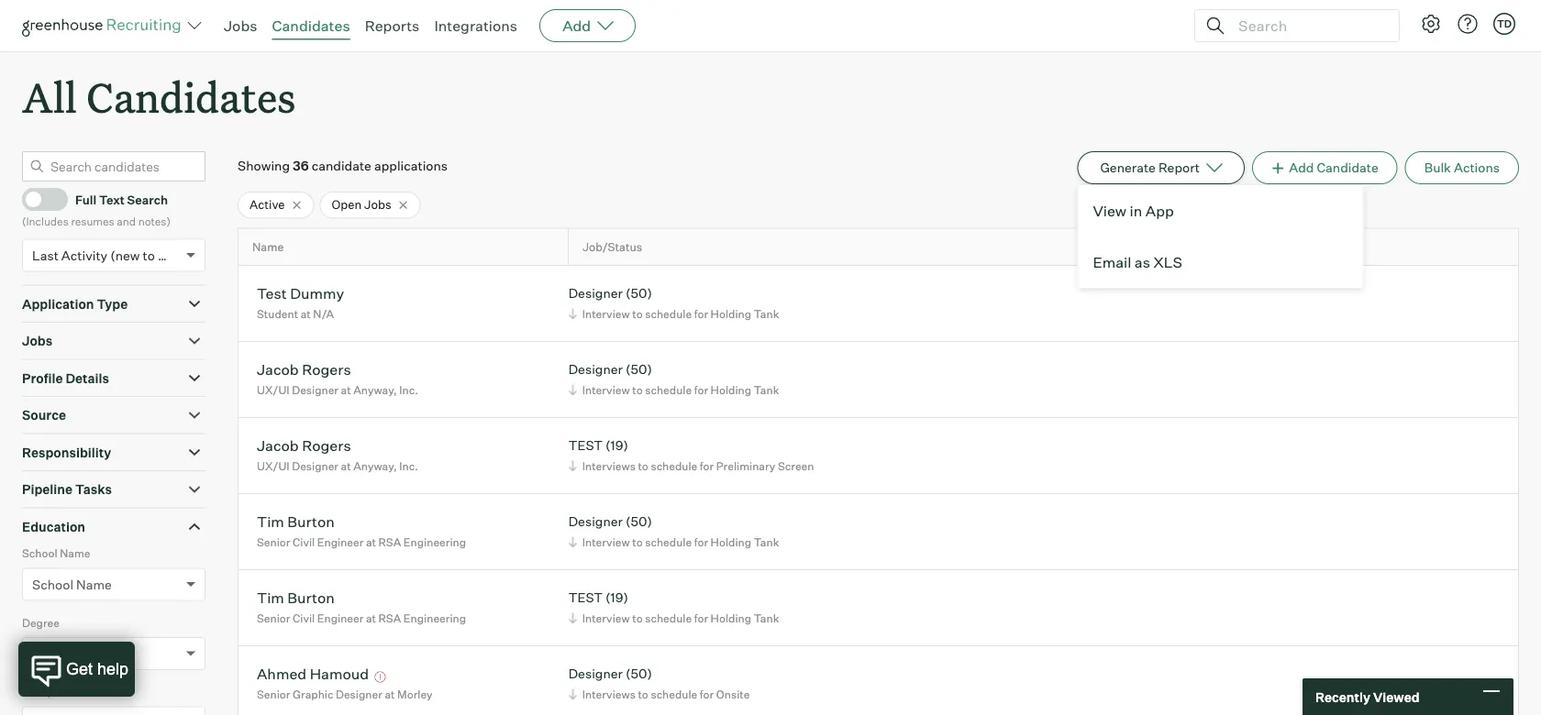 Task type: locate. For each thing, give the bounding box(es) containing it.
2 designer (50) interview to schedule for holding tank from the top
[[569, 362, 780, 397]]

1 vertical spatial add
[[1290, 160, 1315, 176]]

details
[[66, 371, 109, 387]]

1 vertical spatial burton
[[288, 589, 335, 607]]

1 test from the top
[[569, 438, 603, 454]]

and
[[117, 214, 136, 228]]

0 vertical spatial add
[[563, 17, 591, 35]]

jobs right open
[[364, 198, 392, 212]]

0 horizontal spatial add
[[563, 17, 591, 35]]

interview inside test (19) interview to schedule for holding tank
[[583, 612, 630, 626]]

0 vertical spatial jacob rogers link
[[257, 360, 351, 382]]

interview
[[583, 307, 630, 321], [583, 383, 630, 397], [583, 536, 630, 549], [583, 612, 630, 626]]

1 vertical spatial test
[[569, 590, 603, 606]]

2 vertical spatial senior
[[257, 688, 290, 702]]

designer inside designer (50) interviews to schedule for onsite
[[569, 667, 623, 683]]

anyway,
[[354, 383, 397, 397], [354, 460, 397, 473]]

3 interview to schedule for holding tank link from the top
[[566, 534, 784, 551]]

1 senior from the top
[[257, 536, 290, 549]]

1 vertical spatial rsa
[[379, 612, 401, 626]]

1 anyway, from the top
[[354, 383, 397, 397]]

interview to schedule for holding tank link up test (19) interview to schedule for holding tank on the bottom of page
[[566, 534, 784, 551]]

1 engineering from the top
[[404, 536, 466, 549]]

view
[[1094, 202, 1127, 220]]

2 tim burton senior civil engineer at rsa engineering from the top
[[257, 589, 466, 626]]

all
[[22, 70, 77, 124]]

2 civil from the top
[[293, 612, 315, 626]]

1 rsa from the top
[[379, 536, 401, 549]]

0 vertical spatial tim burton senior civil engineer at rsa engineering
[[257, 513, 466, 549]]

1 vertical spatial jacob
[[257, 437, 299, 455]]

designer (50) interview to schedule for holding tank down interviews to schedule for preliminary screen link
[[569, 514, 780, 549]]

0 vertical spatial senior
[[257, 536, 290, 549]]

engineer
[[317, 536, 364, 549], [317, 612, 364, 626]]

4 tank from the top
[[754, 612, 780, 626]]

rogers for designer
[[302, 360, 351, 379]]

1 horizontal spatial jobs
[[224, 17, 257, 35]]

2 (19) from the top
[[606, 590, 629, 606]]

1 vertical spatial anyway,
[[354, 460, 397, 473]]

application
[[22, 296, 94, 312]]

jacob
[[257, 360, 299, 379], [257, 437, 299, 455]]

name down active
[[252, 240, 284, 254]]

burton
[[288, 513, 335, 531], [288, 589, 335, 607]]

designer (50) interviews to schedule for onsite
[[569, 667, 750, 702]]

engineering
[[404, 536, 466, 549], [404, 612, 466, 626]]

1 interview from the top
[[583, 307, 630, 321]]

school
[[22, 547, 57, 561], [32, 577, 73, 593]]

app
[[1146, 202, 1175, 220]]

engineering for designer (50)
[[404, 536, 466, 549]]

(19) inside test (19) interview to schedule for holding tank
[[606, 590, 629, 606]]

1 vertical spatial school
[[32, 577, 73, 593]]

1 tim burton senior civil engineer at rsa engineering from the top
[[257, 513, 466, 549]]

civil
[[293, 536, 315, 549], [293, 612, 315, 626]]

1 interviews from the top
[[583, 460, 636, 473]]

1 vertical spatial engineering
[[404, 612, 466, 626]]

to inside designer (50) interviews to schedule for onsite
[[638, 688, 649, 702]]

2 jacob rogers link from the top
[[257, 437, 351, 458]]

preliminary
[[717, 460, 776, 473]]

1 vertical spatial inc.
[[400, 460, 418, 473]]

interviews inside designer (50) interviews to schedule for onsite
[[583, 688, 636, 702]]

morley
[[397, 688, 433, 702]]

0 vertical spatial civil
[[293, 536, 315, 549]]

2 vertical spatial jobs
[[22, 333, 53, 349]]

2 engineer from the top
[[317, 612, 364, 626]]

interviews
[[583, 460, 636, 473], [583, 688, 636, 702]]

onsite
[[717, 688, 750, 702]]

2 inc. from the top
[[400, 460, 418, 473]]

recently viewed
[[1316, 690, 1420, 706]]

schedule inside test (19) interviews to schedule for preliminary screen
[[651, 460, 698, 473]]

for inside test (19) interview to schedule for holding tank
[[694, 612, 709, 626]]

email
[[1094, 254, 1132, 272]]

2 burton from the top
[[288, 589, 335, 607]]

as
[[1135, 254, 1151, 272]]

2 interview from the top
[[583, 383, 630, 397]]

jacob rogers ux/ui designer at anyway, inc.
[[257, 360, 418, 397], [257, 437, 418, 473]]

burton for test (19)
[[288, 589, 335, 607]]

2 test from the top
[[569, 590, 603, 606]]

holding inside test (19) interview to schedule for holding tank
[[711, 612, 752, 626]]

responsibility
[[22, 445, 111, 461]]

1 tim from the top
[[257, 513, 284, 531]]

full
[[75, 192, 97, 207]]

2 rogers from the top
[[302, 437, 351, 455]]

0 vertical spatial jacob
[[257, 360, 299, 379]]

1 vertical spatial (19)
[[606, 590, 629, 606]]

interviews for designer
[[583, 688, 636, 702]]

anyway, for designer
[[354, 383, 397, 397]]

2 vertical spatial designer (50) interview to schedule for holding tank
[[569, 514, 780, 549]]

viewed
[[1374, 690, 1420, 706]]

candidates down jobs link at left
[[86, 70, 296, 124]]

candidates right jobs link at left
[[272, 17, 350, 35]]

jobs up the profile
[[22, 333, 53, 349]]

interview to schedule for holding tank link down job/status
[[566, 305, 784, 323]]

0 vertical spatial candidates
[[272, 17, 350, 35]]

recently
[[1316, 690, 1371, 706]]

civil for test (19)
[[293, 612, 315, 626]]

1 inc. from the top
[[400, 383, 418, 397]]

candidate
[[1318, 160, 1379, 176]]

interview to schedule for holding tank link up designer (50) interviews to schedule for onsite
[[566, 610, 784, 628]]

Search candidates field
[[22, 152, 206, 182]]

3 holding from the top
[[711, 536, 752, 549]]

designer (50) interview to schedule for holding tank
[[569, 286, 780, 321], [569, 362, 780, 397], [569, 514, 780, 549]]

0 vertical spatial engineering
[[404, 536, 466, 549]]

2 tim burton link from the top
[[257, 589, 335, 610]]

0 vertical spatial jacob rogers ux/ui designer at anyway, inc.
[[257, 360, 418, 397]]

interview for 3rd interview to schedule for holding tank link from the bottom
[[583, 383, 630, 397]]

name up degree "element"
[[76, 577, 112, 593]]

name
[[252, 240, 284, 254], [60, 547, 90, 561], [76, 577, 112, 593]]

1 vertical spatial civil
[[293, 612, 315, 626]]

reports link
[[365, 17, 420, 35]]

name down education
[[60, 547, 90, 561]]

full text search (includes resumes and notes)
[[22, 192, 171, 228]]

(19) for tim burton
[[606, 590, 629, 606]]

test (19) interviews to schedule for preliminary screen
[[569, 438, 815, 473]]

inc. for designer (50)
[[400, 383, 418, 397]]

0 vertical spatial rogers
[[302, 360, 351, 379]]

discipline element
[[22, 684, 206, 716]]

test inside test (19) interview to schedule for holding tank
[[569, 590, 603, 606]]

1 vertical spatial senior
[[257, 612, 290, 626]]

0 vertical spatial designer (50) interview to schedule for holding tank
[[569, 286, 780, 321]]

0 vertical spatial burton
[[288, 513, 335, 531]]

designer (50) interview to schedule for holding tank up test (19) interviews to schedule for preliminary screen
[[569, 362, 780, 397]]

0 vertical spatial tim burton link
[[257, 513, 335, 534]]

0 vertical spatial rsa
[[379, 536, 401, 549]]

1 vertical spatial interviews
[[583, 688, 636, 702]]

1 horizontal spatial add
[[1290, 160, 1315, 176]]

1 vertical spatial ux/ui
[[257, 460, 290, 473]]

checkmark image
[[30, 192, 44, 205]]

candidate reports are now available! apply filters and select "view in app" element
[[1078, 152, 1245, 185]]

jacob rogers ux/ui designer at anyway, inc. for designer
[[257, 360, 418, 397]]

interview for third interview to schedule for holding tank link from the top of the page
[[583, 536, 630, 549]]

last
[[32, 248, 59, 264]]

2 jacob rogers ux/ui designer at anyway, inc. from the top
[[257, 437, 418, 473]]

1 holding from the top
[[711, 307, 752, 321]]

1 engineer from the top
[[317, 536, 364, 549]]

holding for first interview to schedule for holding tank link from the bottom of the page
[[711, 612, 752, 626]]

view in app link
[[1079, 186, 1363, 237]]

rsa
[[379, 536, 401, 549], [379, 612, 401, 626]]

0 vertical spatial degree
[[22, 617, 60, 630]]

jobs left candidates link
[[224, 17, 257, 35]]

holding
[[711, 307, 752, 321], [711, 383, 752, 397], [711, 536, 752, 549], [711, 612, 752, 626]]

1 ux/ui from the top
[[257, 383, 290, 397]]

schedule inside designer (50) interviews to schedule for onsite
[[651, 688, 698, 702]]

interview to schedule for holding tank link
[[566, 305, 784, 323], [566, 382, 784, 399], [566, 534, 784, 551], [566, 610, 784, 628]]

1 vertical spatial candidates
[[86, 70, 296, 124]]

1 rogers from the top
[[302, 360, 351, 379]]

tim for designer
[[257, 513, 284, 531]]

test
[[569, 438, 603, 454], [569, 590, 603, 606]]

actions
[[1455, 160, 1501, 176]]

search
[[127, 192, 168, 207]]

at
[[301, 307, 311, 321], [341, 383, 351, 397], [341, 460, 351, 473], [366, 536, 376, 549], [366, 612, 376, 626], [385, 688, 395, 702]]

1 vertical spatial tim burton senior civil engineer at rsa engineering
[[257, 589, 466, 626]]

4 interview from the top
[[583, 612, 630, 626]]

test for jacob rogers
[[569, 438, 603, 454]]

1 vertical spatial designer (50) interview to schedule for holding tank
[[569, 362, 780, 397]]

bulk actions link
[[1406, 152, 1520, 185]]

ahmed hamoud
[[257, 665, 369, 684]]

0 vertical spatial test
[[569, 438, 603, 454]]

2 rsa from the top
[[379, 612, 401, 626]]

0 horizontal spatial jobs
[[22, 333, 53, 349]]

2 vertical spatial name
[[76, 577, 112, 593]]

1 tim burton link from the top
[[257, 513, 335, 534]]

for
[[694, 307, 709, 321], [694, 383, 709, 397], [700, 460, 714, 473], [694, 536, 709, 549], [694, 612, 709, 626], [700, 688, 714, 702]]

(50) inside designer (50) interviews to schedule for onsite
[[626, 667, 653, 683]]

profile details
[[22, 371, 109, 387]]

integrations
[[434, 17, 518, 35]]

test dummy student at n/a
[[257, 284, 344, 321]]

add for add
[[563, 17, 591, 35]]

open jobs
[[332, 198, 392, 212]]

holding for 3rd interview to schedule for holding tank link from the bottom
[[711, 383, 752, 397]]

2 interviews from the top
[[583, 688, 636, 702]]

school name element
[[22, 545, 206, 615]]

2 anyway, from the top
[[354, 460, 397, 473]]

tim burton link for designer
[[257, 513, 335, 534]]

1 jacob from the top
[[257, 360, 299, 379]]

old)
[[158, 248, 182, 264]]

1 civil from the top
[[293, 536, 315, 549]]

0 vertical spatial (19)
[[606, 438, 629, 454]]

jacob rogers link
[[257, 360, 351, 382], [257, 437, 351, 458]]

0 vertical spatial anyway,
[[354, 383, 397, 397]]

2 holding from the top
[[711, 383, 752, 397]]

for inside test (19) interviews to schedule for preliminary screen
[[700, 460, 714, 473]]

4 holding from the top
[[711, 612, 752, 626]]

0 vertical spatial ux/ui
[[257, 383, 290, 397]]

ux/ui
[[257, 383, 290, 397], [257, 460, 290, 473]]

td button
[[1494, 13, 1516, 35]]

3 tank from the top
[[754, 536, 780, 549]]

resumes
[[71, 214, 114, 228]]

4 (50) from the top
[[626, 667, 653, 683]]

designer (50) interview to schedule for holding tank down job/status
[[569, 286, 780, 321]]

add
[[563, 17, 591, 35], [1290, 160, 1315, 176]]

1 jacob rogers ux/ui designer at anyway, inc. from the top
[[257, 360, 418, 397]]

add inside popup button
[[563, 17, 591, 35]]

interviews inside test (19) interviews to schedule for preliminary screen
[[583, 460, 636, 473]]

2 (50) from the top
[[626, 362, 653, 378]]

rogers
[[302, 360, 351, 379], [302, 437, 351, 455]]

(50)
[[626, 286, 653, 302], [626, 362, 653, 378], [626, 514, 653, 530], [626, 667, 653, 683]]

(includes
[[22, 214, 69, 228]]

3 interview from the top
[[583, 536, 630, 549]]

1 vertical spatial rogers
[[302, 437, 351, 455]]

candidates
[[272, 17, 350, 35], [86, 70, 296, 124]]

1 vertical spatial tim burton link
[[257, 589, 335, 610]]

1 vertical spatial jacob rogers ux/ui designer at anyway, inc.
[[257, 437, 418, 473]]

(19) for jacob rogers
[[606, 438, 629, 454]]

1 vertical spatial engineer
[[317, 612, 364, 626]]

1 (19) from the top
[[606, 438, 629, 454]]

0 vertical spatial jobs
[[224, 17, 257, 35]]

schedule
[[645, 307, 692, 321], [645, 383, 692, 397], [651, 460, 698, 473], [645, 536, 692, 549], [645, 612, 692, 626], [651, 688, 698, 702]]

2 tim from the top
[[257, 589, 284, 607]]

2 senior from the top
[[257, 612, 290, 626]]

1 vertical spatial degree
[[32, 646, 76, 662]]

1 jacob rogers link from the top
[[257, 360, 351, 382]]

2 ux/ui from the top
[[257, 460, 290, 473]]

test dummy link
[[257, 284, 344, 305]]

interview to schedule for holding tank link up test (19) interviews to schedule for preliminary screen
[[566, 382, 784, 399]]

senior
[[257, 536, 290, 549], [257, 612, 290, 626], [257, 688, 290, 702]]

0 vertical spatial school name
[[22, 547, 90, 561]]

interviews to schedule for onsite link
[[566, 686, 755, 704]]

tim burton link
[[257, 513, 335, 534], [257, 589, 335, 610]]

bulk
[[1425, 160, 1452, 176]]

1 vertical spatial tim
[[257, 589, 284, 607]]

0 vertical spatial engineer
[[317, 536, 364, 549]]

student
[[257, 307, 298, 321]]

rsa for test (19)
[[379, 612, 401, 626]]

ux/ui for designer (50)
[[257, 383, 290, 397]]

in
[[1130, 202, 1143, 220]]

(19) inside test (19) interviews to schedule for preliminary screen
[[606, 438, 629, 454]]

3 designer (50) interview to schedule for holding tank from the top
[[569, 514, 780, 549]]

view in app
[[1094, 202, 1175, 220]]

1 vertical spatial jobs
[[364, 198, 392, 212]]

jacob for designer
[[257, 360, 299, 379]]

2 engineering from the top
[[404, 612, 466, 626]]

0 vertical spatial interviews
[[583, 460, 636, 473]]

2 jacob from the top
[[257, 437, 299, 455]]

candidate
[[312, 158, 372, 174]]

1 burton from the top
[[288, 513, 335, 531]]

inc.
[[400, 383, 418, 397], [400, 460, 418, 473]]

test inside test (19) interviews to schedule for preliminary screen
[[569, 438, 603, 454]]

0 vertical spatial tim
[[257, 513, 284, 531]]

0 vertical spatial inc.
[[400, 383, 418, 397]]

1 vertical spatial jacob rogers link
[[257, 437, 351, 458]]



Task type: describe. For each thing, give the bounding box(es) containing it.
hamoud
[[310, 665, 369, 684]]

generate report button
[[1078, 152, 1245, 185]]

last activity (new to old)
[[32, 248, 182, 264]]

rogers for test
[[302, 437, 351, 455]]

jacob for test
[[257, 437, 299, 455]]

integrations link
[[434, 17, 518, 35]]

email as xls link
[[1079, 237, 1363, 288]]

for inside designer (50) interviews to schedule for onsite
[[700, 688, 714, 702]]

type
[[97, 296, 128, 312]]

screen
[[778, 460, 815, 473]]

0 vertical spatial school
[[22, 547, 57, 561]]

0 vertical spatial name
[[252, 240, 284, 254]]

source
[[22, 408, 66, 424]]

senior for designer (50)
[[257, 536, 290, 549]]

xls
[[1154, 254, 1183, 272]]

candidates link
[[272, 17, 350, 35]]

burton for designer (50)
[[288, 513, 335, 531]]

text
[[99, 192, 125, 207]]

interviews for test
[[583, 460, 636, 473]]

open
[[332, 198, 362, 212]]

senior for test (19)
[[257, 612, 290, 626]]

tank inside test (19) interview to schedule for holding tank
[[754, 612, 780, 626]]

generate report menu
[[1078, 185, 1364, 289]]

inc. for test (19)
[[400, 460, 418, 473]]

tim for test
[[257, 589, 284, 607]]

designer (50) interview to schedule for holding tank for rogers
[[569, 362, 780, 397]]

notes)
[[138, 214, 171, 228]]

engineer for test (19)
[[317, 612, 364, 626]]

interview for first interview to schedule for holding tank link from the bottom of the page
[[583, 612, 630, 626]]

generate report
[[1101, 160, 1201, 176]]

ahmed hamoud link
[[257, 665, 369, 686]]

tim burton link for test
[[257, 589, 335, 610]]

anyway, for test
[[354, 460, 397, 473]]

tasks
[[75, 482, 112, 498]]

activity
[[61, 248, 108, 264]]

add candidate
[[1290, 160, 1379, 176]]

dummy
[[290, 284, 344, 303]]

jacob rogers link for designer
[[257, 360, 351, 382]]

configure image
[[1421, 13, 1443, 35]]

civil for designer (50)
[[293, 536, 315, 549]]

4 interview to schedule for holding tank link from the top
[[566, 610, 784, 628]]

last activity (new to old) option
[[32, 248, 182, 264]]

tim burton senior civil engineer at rsa engineering for test
[[257, 589, 466, 626]]

generate
[[1101, 160, 1156, 176]]

to inside test (19) interviews to schedule for preliminary screen
[[638, 460, 649, 473]]

(new
[[110, 248, 140, 264]]

discipline
[[22, 686, 73, 700]]

td
[[1498, 17, 1513, 30]]

1 designer (50) interview to schedule for holding tank from the top
[[569, 286, 780, 321]]

jacob rogers link for test
[[257, 437, 351, 458]]

showing 36 candidate applications
[[238, 158, 448, 174]]

rsa for designer (50)
[[379, 536, 401, 549]]

greenhouse recruiting image
[[22, 15, 187, 37]]

at inside test dummy student at n/a
[[301, 307, 311, 321]]

pipeline tasks
[[22, 482, 112, 498]]

engineer for designer (50)
[[317, 536, 364, 549]]

test for tim burton
[[569, 590, 603, 606]]

application type
[[22, 296, 128, 312]]

senior graphic designer at morley
[[257, 688, 433, 702]]

1 (50) from the top
[[626, 286, 653, 302]]

2 interview to schedule for holding tank link from the top
[[566, 382, 784, 399]]

holding for third interview to schedule for holding tank link from the top of the page
[[711, 536, 752, 549]]

1 vertical spatial school name
[[32, 577, 112, 593]]

bulk actions
[[1425, 160, 1501, 176]]

all candidates
[[22, 70, 296, 124]]

1 interview to schedule for holding tank link from the top
[[566, 305, 784, 323]]

applications
[[374, 158, 448, 174]]

1 tank from the top
[[754, 307, 780, 321]]

education
[[22, 519, 85, 535]]

ux/ui for test (19)
[[257, 460, 290, 473]]

2 tank from the top
[[754, 383, 780, 397]]

add for add candidate
[[1290, 160, 1315, 176]]

n/a
[[313, 307, 334, 321]]

designer (50) interview to schedule for holding tank for burton
[[569, 514, 780, 549]]

1 vertical spatial name
[[60, 547, 90, 561]]

degree element
[[22, 615, 206, 684]]

pipeline
[[22, 482, 73, 498]]

ahmed hamoud has been in onsite for more than 21 days image
[[372, 672, 389, 684]]

2 horizontal spatial jobs
[[364, 198, 392, 212]]

graphic
[[293, 688, 334, 702]]

Search text field
[[1235, 12, 1383, 39]]

report
[[1159, 160, 1201, 176]]

3 senior from the top
[[257, 688, 290, 702]]

to inside test (19) interview to schedule for holding tank
[[633, 612, 643, 626]]

test (19) interview to schedule for holding tank
[[569, 590, 780, 626]]

3 (50) from the top
[[626, 514, 653, 530]]

tim burton senior civil engineer at rsa engineering for designer
[[257, 513, 466, 549]]

jobs link
[[224, 17, 257, 35]]

interviews to schedule for preliminary screen link
[[566, 458, 819, 475]]

profile
[[22, 371, 63, 387]]

test
[[257, 284, 287, 303]]

add button
[[540, 9, 636, 42]]

engineering for test (19)
[[404, 612, 466, 626]]

schedule inside test (19) interview to schedule for holding tank
[[645, 612, 692, 626]]

showing
[[238, 158, 290, 174]]

reports
[[365, 17, 420, 35]]

36
[[293, 158, 309, 174]]

jacob rogers ux/ui designer at anyway, inc. for test
[[257, 437, 418, 473]]

td button
[[1491, 9, 1520, 39]]

email as xls
[[1094, 254, 1183, 272]]

ahmed
[[257, 665, 307, 684]]

active
[[250, 198, 285, 212]]

add candidate link
[[1253, 152, 1399, 185]]

job/status
[[583, 240, 643, 254]]



Task type: vqa. For each thing, say whether or not it's contained in the screenshot.
left the Pipeline health
no



